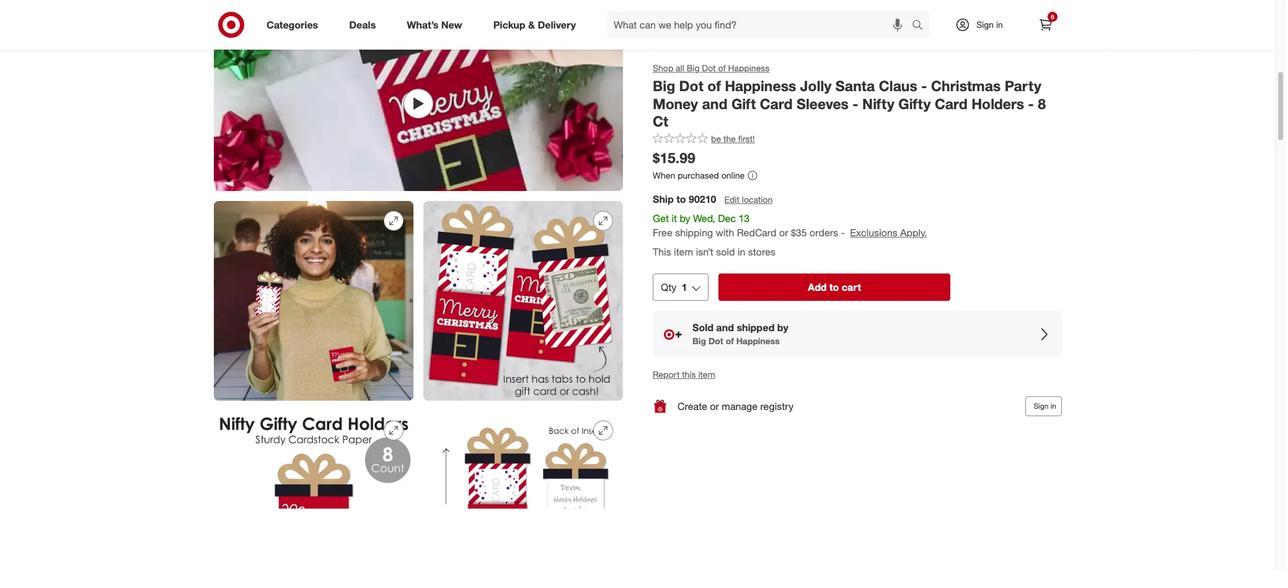 Task type: describe. For each thing, give the bounding box(es) containing it.
1 vertical spatial of
[[708, 77, 721, 94]]

create
[[678, 400, 708, 412]]

sold
[[717, 245, 735, 258]]

christmas
[[932, 77, 1001, 94]]

big inside the sold and shipped by big dot of happiness
[[693, 336, 707, 346]]

item inside fulfillment region
[[674, 245, 694, 258]]

categories
[[267, 18, 318, 31]]

item inside button
[[699, 369, 716, 380]]

santa
[[836, 77, 875, 94]]

qty
[[661, 281, 677, 294]]

gifty
[[899, 95, 931, 112]]

new
[[442, 18, 463, 31]]

big dot of happiness jolly santa claus - christmas party money and gift card sleeves - nifty gifty card holders - 8 ct, 4 of 9 image
[[424, 201, 623, 401]]

What can we help you find? suggestions appear below search field
[[607, 11, 916, 38]]

edit location button
[[724, 193, 774, 206]]

be the first! link
[[653, 133, 755, 145]]

&
[[528, 18, 535, 31]]

wed,
[[694, 212, 716, 224]]

1
[[682, 281, 687, 294]]

6 link
[[1033, 11, 1060, 38]]

delivery
[[538, 18, 576, 31]]

edit
[[725, 194, 740, 205]]

by inside the sold and shipped by big dot of happiness
[[778, 322, 789, 334]]

add
[[808, 281, 827, 294]]

report
[[653, 369, 680, 380]]

nifty
[[863, 95, 895, 112]]

0 vertical spatial in
[[997, 19, 1004, 30]]

or inside get it by wed, dec 13 free shipping with redcard or $35 orders - exclusions apply.
[[780, 226, 789, 239]]

shop all big dot of happiness big dot of happiness jolly santa claus - christmas party money and gift card sleeves - nifty gifty card holders - 8 ct
[[653, 63, 1046, 130]]

orders
[[810, 226, 839, 239]]

jolly
[[801, 77, 832, 94]]

0 vertical spatial of
[[719, 63, 726, 73]]

gift
[[732, 95, 756, 112]]

13
[[739, 212, 750, 224]]

purchased
[[678, 170, 719, 181]]

of inside the sold and shipped by big dot of happiness
[[726, 336, 734, 346]]

money
[[653, 95, 698, 112]]

all
[[676, 63, 685, 73]]

big dot of happiness jolly santa claus - christmas party money and gift card sleeves - nifty gifty card holders - 8 ct, 2 of 9, play video image
[[214, 15, 623, 191]]

sleeves
[[797, 95, 849, 112]]

stores
[[749, 245, 776, 258]]

party
[[1005, 77, 1042, 94]]

to for 90210
[[677, 193, 686, 205]]

sign in link
[[945, 11, 1023, 38]]

what's
[[407, 18, 439, 31]]

$15.99
[[653, 149, 696, 166]]

sign in button
[[1026, 396, 1063, 416]]

shop
[[653, 63, 674, 73]]

0 vertical spatial sign in
[[977, 19, 1004, 30]]

holders
[[972, 95, 1025, 112]]

manage
[[722, 400, 758, 412]]

1 vertical spatial big
[[653, 77, 676, 94]]

by inside get it by wed, dec 13 free shipping with redcard or $35 orders - exclusions apply.
[[680, 212, 691, 224]]

6
[[1052, 13, 1055, 20]]

dot inside the sold and shipped by big dot of happiness
[[709, 336, 724, 346]]

pickup
[[494, 18, 526, 31]]

registry
[[761, 400, 794, 412]]

exclusions
[[851, 226, 898, 239]]

0 vertical spatial dot
[[702, 63, 716, 73]]

categories link
[[256, 11, 334, 38]]

in inside button
[[1051, 401, 1057, 411]]

fulfillment region
[[653, 192, 1063, 357]]

- down santa
[[853, 95, 859, 112]]

what's new link
[[397, 11, 478, 38]]

2 card from the left
[[935, 95, 968, 112]]

deals link
[[339, 11, 392, 38]]

pickup & delivery
[[494, 18, 576, 31]]

what's new
[[407, 18, 463, 31]]

shipping
[[676, 226, 713, 239]]

and inside the sold and shipped by big dot of happiness
[[717, 322, 734, 334]]

big dot of happiness jolly santa claus - christmas party money and gift card sleeves - nifty gifty card holders - 8 ct, 5 of 9 image
[[214, 411, 414, 570]]

report this item
[[653, 369, 716, 380]]



Task type: vqa. For each thing, say whether or not it's contained in the screenshot.
topmost to
yes



Task type: locate. For each thing, give the bounding box(es) containing it.
or right create
[[710, 400, 719, 412]]

1 vertical spatial or
[[710, 400, 719, 412]]

to right ship
[[677, 193, 686, 205]]

add to cart
[[808, 281, 862, 294]]

create or manage registry
[[678, 400, 794, 412]]

0 vertical spatial to
[[677, 193, 686, 205]]

1 horizontal spatial to
[[830, 281, 839, 294]]

1 vertical spatial happiness
[[725, 77, 797, 94]]

when
[[653, 170, 676, 181]]

- up gifty
[[922, 77, 928, 94]]

0 vertical spatial or
[[780, 226, 789, 239]]

get it by wed, dec 13 free shipping with redcard or $35 orders - exclusions apply.
[[653, 212, 927, 239]]

ship to 90210
[[653, 193, 717, 205]]

big
[[687, 63, 700, 73], [653, 77, 676, 94], [693, 336, 707, 346]]

1 vertical spatial in
[[738, 245, 746, 258]]

0 horizontal spatial item
[[674, 245, 694, 258]]

by right shipped
[[778, 322, 789, 334]]

0 vertical spatial big
[[687, 63, 700, 73]]

item
[[674, 245, 694, 258], [699, 369, 716, 380]]

first!
[[739, 134, 755, 144]]

2 vertical spatial of
[[726, 336, 734, 346]]

with
[[716, 226, 735, 239]]

1 vertical spatial dot
[[680, 77, 704, 94]]

1 vertical spatial item
[[699, 369, 716, 380]]

sign inside 'sign in' button
[[1034, 401, 1049, 411]]

0 horizontal spatial to
[[677, 193, 686, 205]]

1 vertical spatial sign in
[[1034, 401, 1057, 411]]

sold and shipped by big dot of happiness
[[693, 322, 789, 346]]

by
[[680, 212, 691, 224], [778, 322, 789, 334]]

dec
[[718, 212, 736, 224]]

big down shop
[[653, 77, 676, 94]]

1 vertical spatial by
[[778, 322, 789, 334]]

1 horizontal spatial in
[[997, 19, 1004, 30]]

2 vertical spatial happiness
[[737, 336, 780, 346]]

be the first!
[[711, 134, 755, 144]]

sign
[[977, 19, 994, 30], [1034, 401, 1049, 411]]

0 vertical spatial sign
[[977, 19, 994, 30]]

0 horizontal spatial card
[[760, 95, 793, 112]]

location
[[742, 194, 773, 205]]

get
[[653, 212, 669, 224]]

sign in inside button
[[1034, 401, 1057, 411]]

card
[[760, 95, 793, 112], [935, 95, 968, 112]]

ct
[[653, 113, 669, 130]]

qty 1
[[661, 281, 687, 294]]

1 vertical spatial and
[[717, 322, 734, 334]]

in inside fulfillment region
[[738, 245, 746, 258]]

report this item button
[[653, 369, 716, 381]]

and
[[702, 95, 728, 112], [717, 322, 734, 334]]

to
[[677, 193, 686, 205], [830, 281, 839, 294]]

0 horizontal spatial in
[[738, 245, 746, 258]]

to right add
[[830, 281, 839, 294]]

and right sold
[[717, 322, 734, 334]]

happiness
[[729, 63, 770, 73], [725, 77, 797, 94], [737, 336, 780, 346]]

sign in
[[977, 19, 1004, 30], [1034, 401, 1057, 411]]

big down sold
[[693, 336, 707, 346]]

- inside get it by wed, dec 13 free shipping with redcard or $35 orders - exclusions apply.
[[842, 226, 845, 239]]

2 horizontal spatial in
[[1051, 401, 1057, 411]]

0 vertical spatial and
[[702, 95, 728, 112]]

apply.
[[901, 226, 927, 239]]

2 vertical spatial dot
[[709, 336, 724, 346]]

sign inside sign in link
[[977, 19, 994, 30]]

be
[[711, 134, 721, 144]]

dot down all
[[680, 77, 704, 94]]

dot down sold
[[709, 336, 724, 346]]

0 horizontal spatial by
[[680, 212, 691, 224]]

- left 8
[[1029, 95, 1035, 112]]

card right gift
[[760, 95, 793, 112]]

to for cart
[[830, 281, 839, 294]]

and left gift
[[702, 95, 728, 112]]

sold
[[693, 322, 714, 334]]

$35
[[791, 226, 807, 239]]

1 horizontal spatial or
[[780, 226, 789, 239]]

1 horizontal spatial sign in
[[1034, 401, 1057, 411]]

2 vertical spatial in
[[1051, 401, 1057, 411]]

it
[[672, 212, 677, 224]]

cart
[[842, 281, 862, 294]]

happiness inside the sold and shipped by big dot of happiness
[[737, 336, 780, 346]]

0 horizontal spatial sign in
[[977, 19, 1004, 30]]

dot
[[702, 63, 716, 73], [680, 77, 704, 94], [709, 336, 724, 346]]

add to cart button
[[719, 274, 951, 301]]

to inside add to cart button
[[830, 281, 839, 294]]

0 vertical spatial by
[[680, 212, 691, 224]]

search
[[907, 20, 937, 32]]

search button
[[907, 11, 937, 41]]

1 card from the left
[[760, 95, 793, 112]]

1 horizontal spatial item
[[699, 369, 716, 380]]

isn't
[[696, 245, 714, 258]]

0 vertical spatial item
[[674, 245, 694, 258]]

or
[[780, 226, 789, 239], [710, 400, 719, 412]]

free
[[653, 226, 673, 239]]

card down christmas
[[935, 95, 968, 112]]

edit location
[[725, 194, 773, 205]]

item right this
[[699, 369, 716, 380]]

in
[[997, 19, 1004, 30], [738, 245, 746, 258], [1051, 401, 1057, 411]]

or left $35
[[780, 226, 789, 239]]

by right the it
[[680, 212, 691, 224]]

2 vertical spatial big
[[693, 336, 707, 346]]

1 vertical spatial to
[[830, 281, 839, 294]]

90210
[[689, 193, 717, 205]]

big dot of happiness jolly santa claus - christmas party money and gift card sleeves - nifty gifty card holders - 8 ct, 3 of 9 image
[[214, 201, 414, 401]]

exclusions apply. link
[[851, 226, 927, 239]]

big dot of happiness jolly santa claus - christmas party money and gift card sleeves - nifty gifty card holders - 8 ct, 6 of 9 image
[[424, 411, 623, 570]]

0 horizontal spatial sign
[[977, 19, 994, 30]]

1 horizontal spatial card
[[935, 95, 968, 112]]

deals
[[349, 18, 376, 31]]

1 horizontal spatial sign
[[1034, 401, 1049, 411]]

this
[[653, 245, 672, 258]]

1 vertical spatial sign
[[1034, 401, 1049, 411]]

the
[[724, 134, 736, 144]]

when purchased online
[[653, 170, 745, 181]]

big right all
[[687, 63, 700, 73]]

online
[[722, 170, 745, 181]]

dot right all
[[702, 63, 716, 73]]

-
[[922, 77, 928, 94], [853, 95, 859, 112], [1029, 95, 1035, 112], [842, 226, 845, 239]]

this item isn't sold in stores
[[653, 245, 776, 258]]

redcard
[[737, 226, 777, 239]]

1 horizontal spatial by
[[778, 322, 789, 334]]

and inside the 'shop all big dot of happiness big dot of happiness jolly santa claus - christmas party money and gift card sleeves - nifty gifty card holders - 8 ct'
[[702, 95, 728, 112]]

claus
[[879, 77, 918, 94]]

pickup & delivery link
[[483, 11, 592, 38]]

- right orders
[[842, 226, 845, 239]]

shipped
[[737, 322, 775, 334]]

8
[[1039, 95, 1046, 112]]

of
[[719, 63, 726, 73], [708, 77, 721, 94], [726, 336, 734, 346]]

0 horizontal spatial or
[[710, 400, 719, 412]]

item left isn't on the top of the page
[[674, 245, 694, 258]]

0 vertical spatial happiness
[[729, 63, 770, 73]]

this
[[682, 369, 696, 380]]

ship
[[653, 193, 674, 205]]



